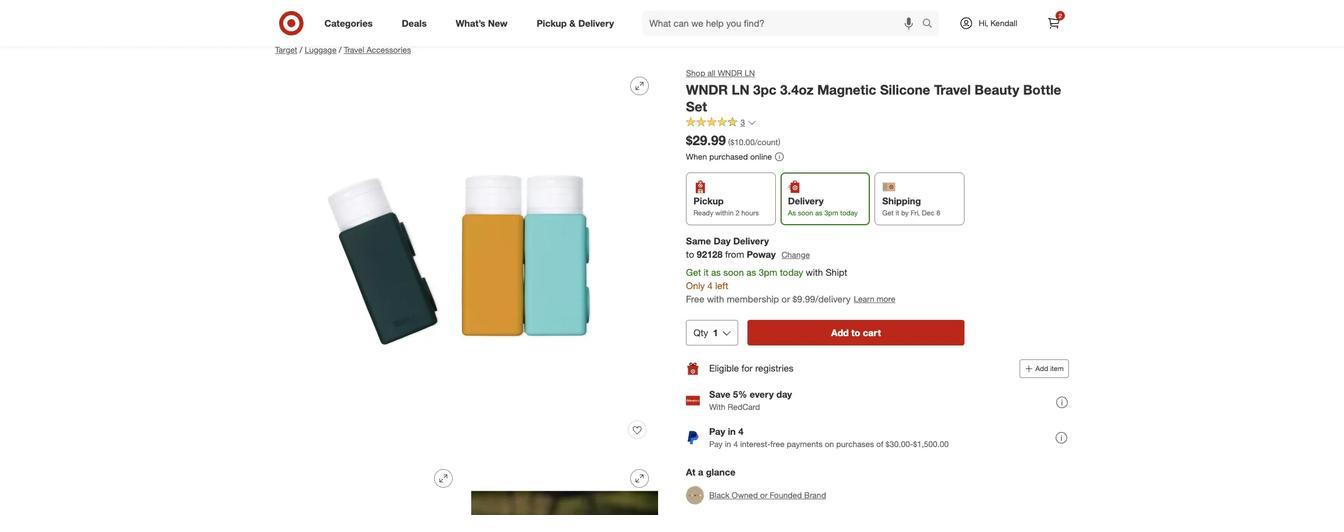 Task type: describe. For each thing, give the bounding box(es) containing it.
registries
[[756, 362, 794, 374]]

to 92128
[[686, 249, 723, 260]]

what's new
[[456, 17, 508, 29]]

change
[[782, 249, 810, 259]]

or inside button
[[761, 490, 768, 500]]

brand
[[805, 490, 827, 500]]

wndr ln 3pc 3.4oz magnetic silicone travel beauty bottle set, 2 of 4 image
[[275, 460, 462, 515]]

within
[[716, 209, 734, 217]]

from
[[726, 249, 745, 260]]

4 inside get it as soon as 3pm today with shipt only 4 left free with membership or $9.99/delivery learn more
[[708, 280, 713, 291]]

pay in 4 pay in 4 interest-free payments on purchases of $30.00-$1,500.00
[[710, 426, 949, 449]]

it inside get it as soon as 3pm today with shipt only 4 left free with membership or $9.99/delivery learn more
[[704, 267, 709, 278]]

kendall
[[991, 18, 1018, 28]]

eligible
[[710, 362, 739, 374]]

target link
[[275, 45, 297, 55]]

interest-
[[741, 439, 771, 449]]

$9.99/delivery
[[793, 293, 851, 305]]

3.4oz
[[781, 81, 814, 98]]

every
[[750, 389, 774, 400]]

cart
[[863, 327, 882, 338]]

pickup & delivery
[[537, 17, 614, 29]]

&
[[570, 17, 576, 29]]

deals
[[402, 17, 427, 29]]

by
[[902, 209, 909, 217]]

payments
[[787, 439, 823, 449]]

with
[[710, 402, 726, 412]]

hi,
[[979, 18, 989, 28]]

hours
[[742, 209, 759, 217]]

set
[[686, 98, 707, 114]]

5%
[[733, 389, 748, 400]]

hi, kendall
[[979, 18, 1018, 28]]

92128
[[697, 249, 723, 260]]

1 vertical spatial in
[[725, 439, 732, 449]]

delivery as soon as 3pm today
[[788, 195, 858, 217]]

magnetic
[[818, 81, 877, 98]]

for
[[742, 362, 753, 374]]

2 pay from the top
[[710, 439, 723, 449]]

pickup for ready
[[694, 195, 724, 207]]

3
[[741, 118, 746, 127]]

add for add item
[[1036, 364, 1049, 373]]

a
[[698, 466, 704, 478]]

3pm inside get it as soon as 3pm today with shipt only 4 left free with membership or $9.99/delivery learn more
[[759, 267, 778, 278]]

image gallery element
[[275, 67, 659, 515]]

3 link
[[686, 117, 757, 130]]

0 vertical spatial in
[[728, 426, 736, 437]]

only
[[686, 280, 705, 291]]

founded
[[770, 490, 802, 500]]

glance
[[706, 466, 736, 478]]

save
[[710, 389, 731, 400]]

black owned or founded brand button
[[686, 482, 827, 508]]

from poway
[[726, 249, 776, 260]]

soon inside delivery as soon as 3pm today
[[798, 209, 814, 217]]

)
[[779, 137, 781, 147]]

search button
[[917, 10, 945, 38]]

membership
[[727, 293, 779, 305]]

eligible for registries
[[710, 362, 794, 374]]

8
[[937, 209, 941, 217]]

0 vertical spatial ln
[[745, 68, 755, 78]]

or inside get it as soon as 3pm today with shipt only 4 left free with membership or $9.99/delivery learn more
[[782, 293, 791, 305]]

1 pay from the top
[[710, 426, 726, 437]]

new
[[488, 17, 508, 29]]

/count
[[755, 137, 779, 147]]

beauty
[[975, 81, 1020, 98]]

deals link
[[392, 10, 441, 36]]

What can we help you find? suggestions appear below search field
[[643, 10, 925, 36]]

fri,
[[911, 209, 921, 217]]

what's new link
[[446, 10, 522, 36]]

add to cart
[[832, 327, 882, 338]]

purchased
[[710, 152, 748, 162]]

target / luggage / travel accessories
[[275, 45, 411, 55]]

online
[[751, 152, 772, 162]]

2 / from the left
[[339, 45, 342, 55]]

of
[[877, 439, 884, 449]]

on
[[825, 439, 835, 449]]

bottle
[[1024, 81, 1062, 98]]

luggage
[[305, 45, 337, 55]]

(
[[729, 137, 731, 147]]

when purchased online
[[686, 152, 772, 162]]

add for add to cart
[[832, 327, 849, 338]]

add to cart button
[[748, 320, 965, 345]]

dec
[[922, 209, 935, 217]]

black
[[710, 490, 730, 500]]

categories link
[[315, 10, 387, 36]]

day
[[777, 389, 793, 400]]

travel accessories link
[[344, 45, 411, 55]]

wndr ln 3pc 3.4oz magnetic silicone travel beauty bottle set, 1 of 4 image
[[275, 67, 659, 451]]

get inside get it as soon as 3pm today with shipt only 4 left free with membership or $9.99/delivery learn more
[[686, 267, 701, 278]]

1 vertical spatial ln
[[732, 81, 750, 98]]



Task type: locate. For each thing, give the bounding box(es) containing it.
as
[[788, 209, 796, 217]]

ln
[[745, 68, 755, 78], [732, 81, 750, 98]]

wndr ln 3pc 3.4oz magnetic silicone travel beauty bottle set, 3 of 4 image
[[472, 460, 659, 515]]

travel left the beauty
[[935, 81, 971, 98]]

advertisement region
[[266, 5, 1079, 33]]

it left by
[[896, 209, 900, 217]]

0 horizontal spatial to
[[686, 249, 695, 260]]

0 vertical spatial add
[[832, 327, 849, 338]]

1 horizontal spatial delivery
[[734, 235, 769, 247]]

2 link
[[1042, 10, 1067, 36]]

2
[[1059, 12, 1063, 19], [736, 209, 740, 217]]

2 left hours
[[736, 209, 740, 217]]

4 up interest-
[[739, 426, 744, 437]]

travel down categories link
[[344, 45, 365, 55]]

luggage link
[[305, 45, 337, 55]]

$29.99
[[686, 132, 726, 148]]

3pm inside delivery as soon as 3pm today
[[825, 209, 839, 217]]

shop
[[686, 68, 706, 78]]

$29.99 ( $10.00 /count )
[[686, 132, 781, 148]]

travel inside shop all wndr ln wndr ln 3pc 3.4oz magnetic silicone travel beauty bottle set
[[935, 81, 971, 98]]

get
[[883, 209, 894, 217], [686, 267, 701, 278]]

with down left
[[707, 293, 725, 305]]

soon
[[798, 209, 814, 217], [724, 267, 744, 278]]

or right the membership
[[782, 293, 791, 305]]

qty
[[694, 327, 709, 338]]

qty 1
[[694, 327, 718, 338]]

2 horizontal spatial as
[[816, 209, 823, 217]]

get left by
[[883, 209, 894, 217]]

0 vertical spatial it
[[896, 209, 900, 217]]

in
[[728, 426, 736, 437], [725, 439, 732, 449]]

4 left left
[[708, 280, 713, 291]]

1
[[713, 327, 718, 338]]

1 vertical spatial pay
[[710, 439, 723, 449]]

0 vertical spatial delivery
[[579, 17, 614, 29]]

2 inside pickup ready within 2 hours
[[736, 209, 740, 217]]

to left cart
[[852, 327, 861, 338]]

as down "from poway"
[[747, 267, 757, 278]]

0 vertical spatial soon
[[798, 209, 814, 217]]

delivery for pickup & delivery
[[579, 17, 614, 29]]

ln left the '3pc'
[[732, 81, 750, 98]]

0 vertical spatial with
[[806, 267, 824, 278]]

0 vertical spatial get
[[883, 209, 894, 217]]

owned
[[732, 490, 758, 500]]

get up only
[[686, 267, 701, 278]]

1 horizontal spatial travel
[[935, 81, 971, 98]]

in left interest-
[[725, 439, 732, 449]]

as right as
[[816, 209, 823, 217]]

purchases
[[837, 439, 875, 449]]

0 vertical spatial 2
[[1059, 12, 1063, 19]]

pay down with
[[710, 426, 726, 437]]

1 vertical spatial soon
[[724, 267, 744, 278]]

soon inside get it as soon as 3pm today with shipt only 4 left free with membership or $9.99/delivery learn more
[[724, 267, 744, 278]]

delivery up "from poway"
[[734, 235, 769, 247]]

1 horizontal spatial 4
[[734, 439, 738, 449]]

1 vertical spatial get
[[686, 267, 701, 278]]

at a glance
[[686, 466, 736, 478]]

with left the shipt
[[806, 267, 824, 278]]

left
[[716, 280, 729, 291]]

shipping
[[883, 195, 922, 207]]

1 horizontal spatial it
[[896, 209, 900, 217]]

1 vertical spatial delivery
[[788, 195, 824, 207]]

0 horizontal spatial add
[[832, 327, 849, 338]]

0 horizontal spatial delivery
[[579, 17, 614, 29]]

search
[[917, 18, 945, 30]]

1 / from the left
[[300, 45, 303, 55]]

0 horizontal spatial or
[[761, 490, 768, 500]]

learn more button
[[854, 292, 897, 306]]

redcard
[[728, 402, 761, 412]]

0 horizontal spatial 3pm
[[759, 267, 778, 278]]

wndr down "all"
[[686, 81, 728, 98]]

1 vertical spatial wndr
[[686, 81, 728, 98]]

delivery
[[579, 17, 614, 29], [788, 195, 824, 207], [734, 235, 769, 247]]

or right owned
[[761, 490, 768, 500]]

target
[[275, 45, 297, 55]]

delivery for same day delivery
[[734, 235, 769, 247]]

at
[[686, 466, 696, 478]]

categories
[[325, 17, 373, 29]]

2 vertical spatial delivery
[[734, 235, 769, 247]]

0 vertical spatial 4
[[708, 280, 713, 291]]

shop all wndr ln wndr ln 3pc 3.4oz magnetic silicone travel beauty bottle set
[[686, 68, 1062, 114]]

today down the "change" button
[[780, 267, 804, 278]]

$30.00-
[[886, 439, 914, 449]]

today inside get it as soon as 3pm today with shipt only 4 left free with membership or $9.99/delivery learn more
[[780, 267, 804, 278]]

2 horizontal spatial 4
[[739, 426, 744, 437]]

as inside delivery as soon as 3pm today
[[816, 209, 823, 217]]

0 horizontal spatial 4
[[708, 280, 713, 291]]

as up left
[[712, 267, 721, 278]]

0 horizontal spatial it
[[704, 267, 709, 278]]

0 horizontal spatial travel
[[344, 45, 365, 55]]

2 inside 2 link
[[1059, 12, 1063, 19]]

ready
[[694, 209, 714, 217]]

as
[[816, 209, 823, 217], [712, 267, 721, 278], [747, 267, 757, 278]]

1 horizontal spatial soon
[[798, 209, 814, 217]]

2 horizontal spatial delivery
[[788, 195, 824, 207]]

0 vertical spatial to
[[686, 249, 695, 260]]

change button
[[781, 248, 811, 261]]

1 vertical spatial 4
[[739, 426, 744, 437]]

0 vertical spatial or
[[782, 293, 791, 305]]

0 vertical spatial wndr
[[718, 68, 743, 78]]

it
[[896, 209, 900, 217], [704, 267, 709, 278]]

delivery inside delivery as soon as 3pm today
[[788, 195, 824, 207]]

0 horizontal spatial pickup
[[537, 17, 567, 29]]

wndr right "all"
[[718, 68, 743, 78]]

0 vertical spatial pickup
[[537, 17, 567, 29]]

3pm
[[825, 209, 839, 217], [759, 267, 778, 278]]

0 vertical spatial pay
[[710, 426, 726, 437]]

add item
[[1036, 364, 1064, 373]]

1 horizontal spatial 3pm
[[825, 209, 839, 217]]

1 vertical spatial today
[[780, 267, 804, 278]]

0 horizontal spatial 2
[[736, 209, 740, 217]]

1 horizontal spatial today
[[841, 209, 858, 217]]

1 vertical spatial pickup
[[694, 195, 724, 207]]

free
[[686, 293, 705, 305]]

get inside shipping get it by fri, dec 8
[[883, 209, 894, 217]]

learn
[[854, 294, 875, 304]]

3pm down poway
[[759, 267, 778, 278]]

1 vertical spatial or
[[761, 490, 768, 500]]

0 horizontal spatial /
[[300, 45, 303, 55]]

0 vertical spatial today
[[841, 209, 858, 217]]

what's
[[456, 17, 486, 29]]

silicone
[[881, 81, 931, 98]]

2 vertical spatial 4
[[734, 439, 738, 449]]

wndr
[[718, 68, 743, 78], [686, 81, 728, 98]]

add left cart
[[832, 327, 849, 338]]

pickup left the "&" in the top left of the page
[[537, 17, 567, 29]]

with
[[806, 267, 824, 278], [707, 293, 725, 305]]

to inside add to cart button
[[852, 327, 861, 338]]

pickup ready within 2 hours
[[694, 195, 759, 217]]

day
[[714, 235, 731, 247]]

shipping get it by fri, dec 8
[[883, 195, 941, 217]]

to
[[686, 249, 695, 260], [852, 327, 861, 338]]

$10.00
[[731, 137, 755, 147]]

delivery right the "&" in the top left of the page
[[579, 17, 614, 29]]

/ right target link
[[300, 45, 303, 55]]

it inside shipping get it by fri, dec 8
[[896, 209, 900, 217]]

1 horizontal spatial with
[[806, 267, 824, 278]]

1 horizontal spatial pickup
[[694, 195, 724, 207]]

to down 'same' on the right of page
[[686, 249, 695, 260]]

delivery up as
[[788, 195, 824, 207]]

/
[[300, 45, 303, 55], [339, 45, 342, 55]]

poway
[[747, 249, 776, 260]]

pay up glance at the bottom right of the page
[[710, 439, 723, 449]]

same
[[686, 235, 712, 247]]

pickup inside pickup ready within 2 hours
[[694, 195, 724, 207]]

pickup for &
[[537, 17, 567, 29]]

all
[[708, 68, 716, 78]]

item
[[1051, 364, 1064, 373]]

add item button
[[1020, 359, 1070, 378]]

0 horizontal spatial get
[[686, 267, 701, 278]]

add left item
[[1036, 364, 1049, 373]]

1 vertical spatial to
[[852, 327, 861, 338]]

4
[[708, 280, 713, 291], [739, 426, 744, 437], [734, 439, 738, 449]]

free
[[771, 439, 785, 449]]

pickup up ready
[[694, 195, 724, 207]]

3pc
[[754, 81, 777, 98]]

1 horizontal spatial 2
[[1059, 12, 1063, 19]]

1 horizontal spatial /
[[339, 45, 342, 55]]

when
[[686, 152, 708, 162]]

1 vertical spatial 2
[[736, 209, 740, 217]]

in down redcard
[[728, 426, 736, 437]]

0 vertical spatial 3pm
[[825, 209, 839, 217]]

1 vertical spatial travel
[[935, 81, 971, 98]]

3pm right as
[[825, 209, 839, 217]]

1 vertical spatial 3pm
[[759, 267, 778, 278]]

save 5% every day with redcard
[[710, 389, 793, 412]]

1 horizontal spatial get
[[883, 209, 894, 217]]

accessories
[[367, 45, 411, 55]]

same day delivery
[[686, 235, 769, 247]]

more
[[877, 294, 896, 304]]

2 right kendall
[[1059, 12, 1063, 19]]

1 horizontal spatial or
[[782, 293, 791, 305]]

1 vertical spatial add
[[1036, 364, 1049, 373]]

pickup
[[537, 17, 567, 29], [694, 195, 724, 207]]

/ right luggage link
[[339, 45, 342, 55]]

1 horizontal spatial add
[[1036, 364, 1049, 373]]

$1,500.00
[[914, 439, 949, 449]]

0 horizontal spatial with
[[707, 293, 725, 305]]

soon right as
[[798, 209, 814, 217]]

today left by
[[841, 209, 858, 217]]

ln up the '3pc'
[[745, 68, 755, 78]]

1 horizontal spatial as
[[747, 267, 757, 278]]

it up only
[[704, 267, 709, 278]]

4 left interest-
[[734, 439, 738, 449]]

soon up left
[[724, 267, 744, 278]]

0 horizontal spatial as
[[712, 267, 721, 278]]

1 horizontal spatial to
[[852, 327, 861, 338]]

1 vertical spatial with
[[707, 293, 725, 305]]

shipt
[[826, 267, 848, 278]]

0 horizontal spatial soon
[[724, 267, 744, 278]]

pay
[[710, 426, 726, 437], [710, 439, 723, 449]]

travel
[[344, 45, 365, 55], [935, 81, 971, 98]]

today inside delivery as soon as 3pm today
[[841, 209, 858, 217]]

0 horizontal spatial today
[[780, 267, 804, 278]]

pickup & delivery link
[[527, 10, 629, 36]]

1 vertical spatial it
[[704, 267, 709, 278]]

0 vertical spatial travel
[[344, 45, 365, 55]]



Task type: vqa. For each thing, say whether or not it's contained in the screenshot.
2nd THRESHOLD™ from left
no



